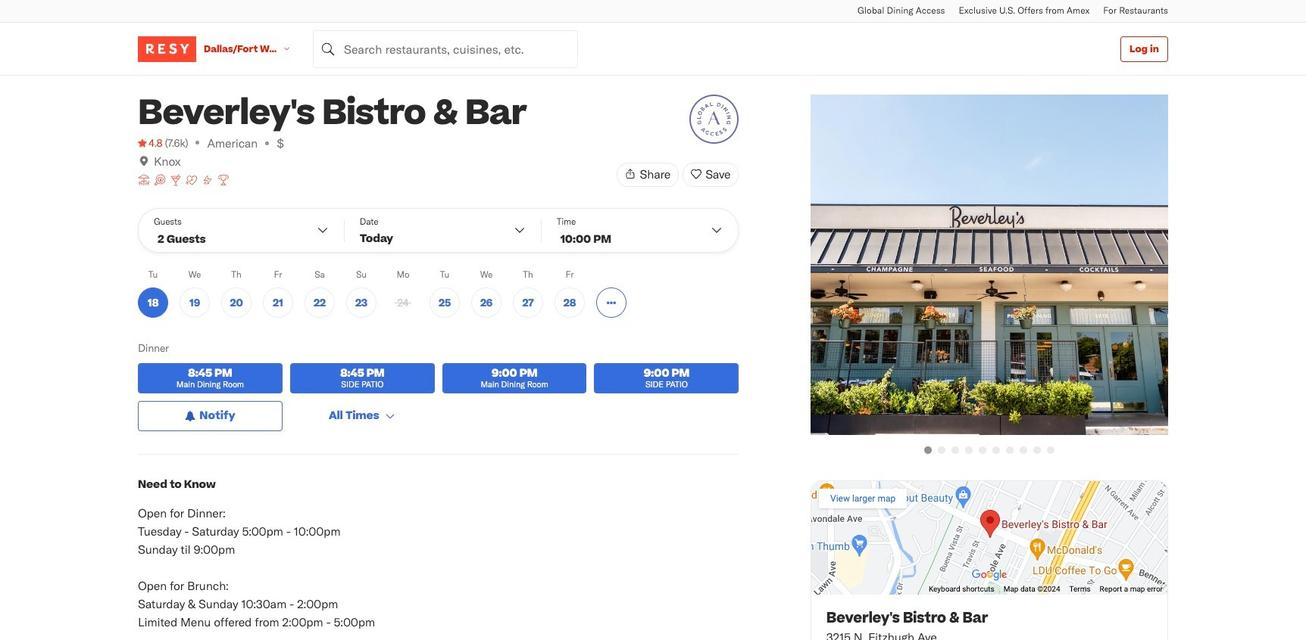 Task type: vqa. For each thing, say whether or not it's contained in the screenshot.
4.7 Out Of 5 Stars icon
no



Task type: locate. For each thing, give the bounding box(es) containing it.
None field
[[313, 30, 578, 68]]

4.8 out of 5 stars image
[[138, 136, 162, 151]]

Search restaurants, cuisines, etc. text field
[[313, 30, 578, 68]]



